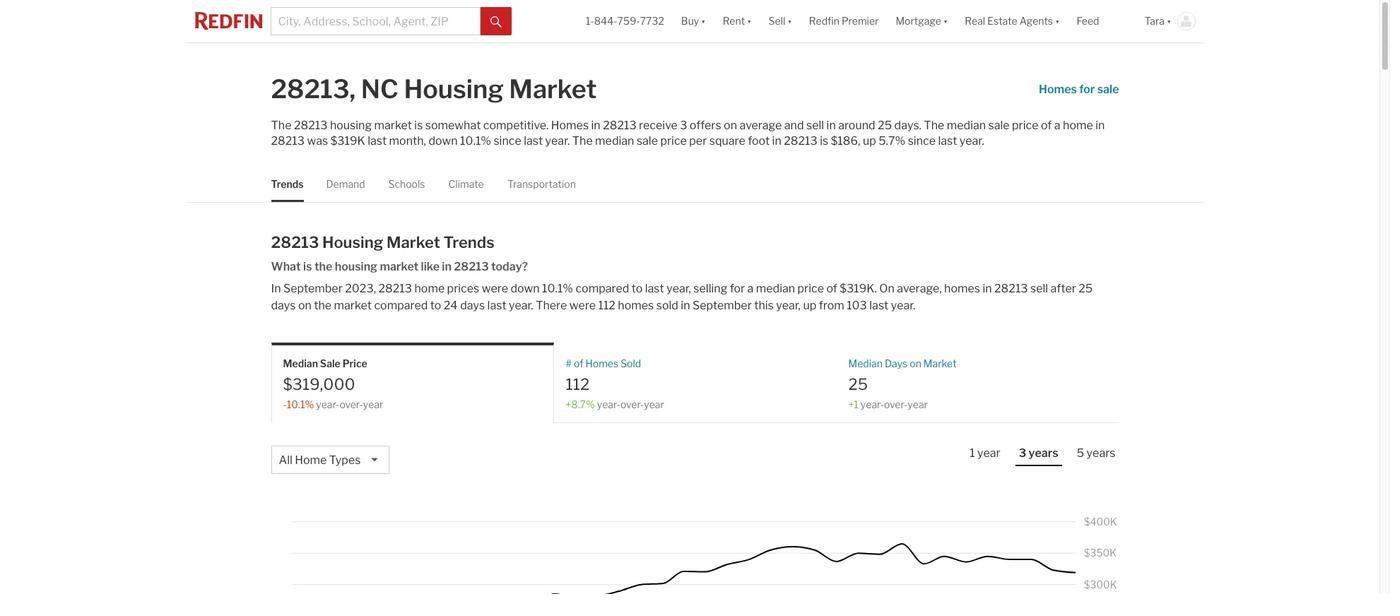 Task type: describe. For each thing, give the bounding box(es) containing it.
in right "like" at left
[[442, 260, 452, 274]]

a inside in september 2023, 28213 home prices were down 10.1% compared to last year, selling for a median price of $319k. on average, homes in 28213 sell after 25 days on the market compared to 24 days last year. there were 112 homes sold in september this year, up from 103 last year.
[[748, 282, 754, 296]]

median days on market 25 +1 year-over-year
[[849, 358, 957, 410]]

trends link
[[271, 166, 304, 202]]

price
[[343, 358, 367, 370]]

average
[[740, 119, 782, 132]]

2 horizontal spatial price
[[1012, 119, 1039, 132]]

0 vertical spatial were
[[482, 282, 508, 296]]

of inside # of homes sold 112 +8.7% year-over-year
[[574, 358, 583, 370]]

estate
[[988, 15, 1018, 27]]

days
[[885, 358, 908, 370]]

climate link
[[448, 166, 484, 202]]

last right "5.7%"
[[938, 134, 957, 148]]

3 inside the 28213 housing market is somewhat competitive. homes in 28213 receive 3 offers on average and sell in around 25 days. the median sale price of a home in 28213 was $319k last month, down 10.1% since last year. the median sale price per square foot in 28213 is $186, up 5.7% since last year.
[[680, 119, 687, 132]]

around
[[838, 119, 875, 132]]

years for 5 years
[[1087, 447, 1116, 460]]

10.1% inside median sale price $319,000 -10.1% year-over-year
[[287, 398, 314, 410]]

on inside median days on market 25 +1 year-over-year
[[910, 358, 922, 370]]

down inside in september 2023, 28213 home prices were down 10.1% compared to last year, selling for a median price of $319k. on average, homes in 28213 sell after 25 days on the market compared to 24 days last year. there were 112 homes sold in september this year, up from 103 last year.
[[511, 282, 540, 296]]

0 vertical spatial is
[[414, 119, 423, 132]]

submit search image
[[491, 16, 502, 27]]

per
[[689, 134, 707, 148]]

real estate agents ▾
[[965, 15, 1060, 27]]

real
[[965, 15, 985, 27]]

year- for 25
[[861, 398, 884, 410]]

the inside in september 2023, 28213 home prices were down 10.1% compared to last year, selling for a median price of $319k. on average, homes in 28213 sell after 25 days on the market compared to 24 days last year. there were 112 homes sold in september this year, up from 103 last year.
[[314, 299, 332, 313]]

1 year button
[[966, 446, 1004, 465]]

rent ▾
[[723, 15, 752, 27]]

5 years
[[1077, 447, 1116, 460]]

prices
[[447, 282, 479, 296]]

#
[[566, 358, 572, 370]]

days.
[[895, 119, 922, 132]]

year- for $319,000
[[316, 398, 340, 410]]

foot
[[748, 134, 770, 148]]

selling
[[694, 282, 728, 296]]

0 horizontal spatial housing
[[322, 233, 383, 252]]

homes inside the 28213 housing market is somewhat competitive. homes in 28213 receive 3 offers on average and sell in around 25 days. the median sale price of a home in 28213 was $319k last month, down 10.1% since last year. the median sale price per square foot in 28213 is $186, up 5.7% since last year.
[[551, 119, 589, 132]]

5.7%
[[879, 134, 906, 148]]

market inside in september 2023, 28213 home prices were down 10.1% compared to last year, selling for a median price of $319k. on average, homes in 28213 sell after 25 days on the market compared to 24 days last year. there were 112 homes sold in september this year, up from 103 last year.
[[334, 299, 372, 313]]

all home types
[[279, 454, 361, 467]]

1 days from the left
[[271, 299, 296, 313]]

-
[[283, 398, 287, 410]]

on
[[879, 282, 895, 296]]

feed button
[[1068, 0, 1136, 42]]

1 vertical spatial were
[[570, 299, 596, 313]]

median inside in september 2023, 28213 home prices were down 10.1% compared to last year, selling for a median price of $319k. on average, homes in 28213 sell after 25 days on the market compared to 24 days last year. there were 112 homes sold in september this year, up from 103 last year.
[[756, 282, 795, 296]]

last down competitive.
[[524, 134, 543, 148]]

2023,
[[345, 282, 376, 296]]

112 inside # of homes sold 112 +8.7% year-over-year
[[566, 375, 590, 393]]

last down on
[[870, 299, 889, 313]]

28213 up was
[[294, 119, 328, 132]]

median for $319,000
[[283, 358, 318, 370]]

28213 left after
[[994, 282, 1028, 296]]

year for market
[[908, 398, 928, 410]]

28213 left receive
[[603, 119, 637, 132]]

2 horizontal spatial the
[[924, 119, 945, 132]]

sell ▾ button
[[769, 0, 792, 42]]

5 years button
[[1073, 446, 1119, 465]]

like
[[421, 260, 440, 274]]

homes for sale
[[1039, 83, 1119, 96]]

24
[[444, 299, 458, 313]]

month,
[[389, 134, 426, 148]]

square
[[709, 134, 746, 148]]

of inside in september 2023, 28213 home prices were down 10.1% compared to last year, selling for a median price of $319k. on average, homes in 28213 sell after 25 days on the market compared to 24 days last year. there were 112 homes sold in september this year, up from 103 last year.
[[827, 282, 838, 296]]

this
[[754, 299, 774, 313]]

1 horizontal spatial homes
[[944, 282, 980, 296]]

homes inside # of homes sold 112 +8.7% year-over-year
[[586, 358, 619, 370]]

up inside the 28213 housing market is somewhat competitive. homes in 28213 receive 3 offers on average and sell in around 25 days. the median sale price of a home in 28213 was $319k last month, down 10.1% since last year. the median sale price per square foot in 28213 is $186, up 5.7% since last year.
[[863, 134, 876, 148]]

up inside in september 2023, 28213 home prices were down 10.1% compared to last year, selling for a median price of $319k. on average, homes in 28213 sell after 25 days on the market compared to 24 days last year. there were 112 homes sold in september this year, up from 103 last year.
[[803, 299, 817, 313]]

1 horizontal spatial the
[[572, 134, 593, 148]]

1 vertical spatial september
[[693, 299, 752, 313]]

$186,
[[831, 134, 861, 148]]

home inside the 28213 housing market is somewhat competitive. homes in 28213 receive 3 offers on average and sell in around 25 days. the median sale price of a home in 28213 was $319k last month, down 10.1% since last year. the median sale price per square foot in 28213 is $186, up 5.7% since last year.
[[1063, 119, 1093, 132]]

receive
[[639, 119, 678, 132]]

mortgage ▾
[[896, 15, 948, 27]]

years for 3 years
[[1029, 447, 1059, 460]]

1 the from the top
[[314, 260, 332, 274]]

today?
[[491, 260, 528, 274]]

premier
[[842, 15, 879, 27]]

2 since from the left
[[908, 134, 936, 148]]

28213 housing market trends
[[271, 233, 495, 252]]

$319k
[[331, 134, 365, 148]]

# of homes sold 112 +8.7% year-over-year
[[566, 358, 664, 410]]

average,
[[897, 282, 942, 296]]

1 vertical spatial year,
[[776, 299, 801, 313]]

28213 left was
[[271, 134, 305, 148]]

median for 25
[[849, 358, 883, 370]]

28213 down the and
[[784, 134, 818, 148]]

103
[[847, 299, 867, 313]]

market for 28213, nc housing market
[[509, 74, 597, 105]]

sell ▾
[[769, 15, 792, 27]]

0 horizontal spatial year,
[[667, 282, 691, 296]]

1-844-759-7732 link
[[586, 15, 664, 27]]

redfin premier
[[809, 15, 879, 27]]

759-
[[617, 15, 640, 27]]

7732
[[640, 15, 664, 27]]

5
[[1077, 447, 1084, 460]]

over- for 112
[[621, 398, 644, 410]]

types
[[329, 454, 361, 467]]

somewhat
[[425, 119, 481, 132]]

schools link
[[388, 166, 425, 202]]

2 horizontal spatial sale
[[1097, 83, 1119, 96]]

transportation link
[[508, 166, 576, 202]]

0 horizontal spatial the
[[271, 119, 292, 132]]

there
[[536, 299, 567, 313]]

buy ▾
[[681, 15, 706, 27]]

rent ▾ button
[[723, 0, 752, 42]]

market for median days on market 25 +1 year-over-year
[[924, 358, 957, 370]]

3 years
[[1019, 447, 1059, 460]]

rent ▾ button
[[714, 0, 760, 42]]

sold
[[621, 358, 641, 370]]

in
[[271, 282, 281, 296]]

on inside the 28213 housing market is somewhat competitive. homes in 28213 receive 3 offers on average and sell in around 25 days. the median sale price of a home in 28213 was $319k last month, down 10.1% since last year. the median sale price per square foot in 28213 is $186, up 5.7% since last year.
[[724, 119, 737, 132]]

in down homes for sale link
[[1096, 119, 1105, 132]]

1 vertical spatial trends
[[443, 233, 495, 252]]

1 horizontal spatial compared
[[576, 282, 629, 296]]

year for sold
[[644, 398, 664, 410]]

in right sold
[[681, 299, 690, 313]]

demand
[[326, 178, 365, 190]]

28213,
[[271, 74, 356, 105]]

after
[[1051, 282, 1076, 296]]

redfin
[[809, 15, 840, 27]]

home
[[295, 454, 327, 467]]

0 vertical spatial homes
[[1039, 83, 1077, 96]]

112 inside in september 2023, 28213 home prices were down 10.1% compared to last year, selling for a median price of $319k. on average, homes in 28213 sell after 25 days on the market compared to 24 days last year. there were 112 homes sold in september this year, up from 103 last year.
[[598, 299, 616, 313]]

home inside in september 2023, 28213 home prices were down 10.1% compared to last year, selling for a median price of $319k. on average, homes in 28213 sell after 25 days on the market compared to 24 days last year. there were 112 homes sold in september this year, up from 103 last year.
[[415, 282, 445, 296]]

buy ▾ button
[[681, 0, 706, 42]]

10.1% inside the 28213 housing market is somewhat competitive. homes in 28213 receive 3 offers on average and sell in around 25 days. the median sale price of a home in 28213 was $319k last month, down 10.1% since last year. the median sale price per square foot in 28213 is $186, up 5.7% since last year.
[[460, 134, 491, 148]]

0 horizontal spatial compared
[[374, 299, 428, 313]]

homes for sale link
[[1039, 67, 1119, 112]]

2 vertical spatial is
[[303, 260, 312, 274]]



Task type: vqa. For each thing, say whether or not it's contained in the screenshot.
the leftmost sale
yes



Task type: locate. For each thing, give the bounding box(es) containing it.
since
[[494, 134, 521, 148], [908, 134, 936, 148]]

▾ for buy ▾
[[701, 15, 706, 27]]

1 vertical spatial to
[[430, 299, 441, 313]]

3 over- from the left
[[884, 398, 908, 410]]

compared
[[576, 282, 629, 296], [374, 299, 428, 313]]

2 horizontal spatial 10.1%
[[542, 282, 573, 296]]

1 vertical spatial is
[[820, 134, 829, 148]]

25 up +1
[[849, 375, 868, 393]]

2 horizontal spatial on
[[910, 358, 922, 370]]

25 up "5.7%"
[[878, 119, 892, 132]]

0 horizontal spatial home
[[415, 282, 445, 296]]

for
[[1079, 83, 1095, 96], [730, 282, 745, 296]]

housing up $319k
[[330, 119, 372, 132]]

1 horizontal spatial for
[[1079, 83, 1095, 96]]

1
[[970, 447, 975, 460]]

sell right the and
[[806, 119, 824, 132]]

sale
[[1097, 83, 1119, 96], [988, 119, 1010, 132], [637, 134, 658, 148]]

of down homes for sale link
[[1041, 119, 1052, 132]]

for down feed
[[1079, 83, 1095, 96]]

0 vertical spatial 3
[[680, 119, 687, 132]]

▾ right "mortgage" at right
[[943, 15, 948, 27]]

median up '$319,000'
[[283, 358, 318, 370]]

year inside median days on market 25 +1 year-over-year
[[908, 398, 928, 410]]

1 horizontal spatial years
[[1087, 447, 1116, 460]]

4 ▾ from the left
[[943, 15, 948, 27]]

3 left offers
[[680, 119, 687, 132]]

1 horizontal spatial housing
[[404, 74, 504, 105]]

1 horizontal spatial year,
[[776, 299, 801, 313]]

last up sold
[[645, 282, 664, 296]]

year- for 112
[[597, 398, 621, 410]]

10.1% down '$319,000'
[[287, 398, 314, 410]]

real estate agents ▾ button
[[957, 0, 1068, 42]]

1 horizontal spatial 10.1%
[[460, 134, 491, 148]]

the right what
[[314, 260, 332, 274]]

redfin premier button
[[801, 0, 887, 42]]

down down somewhat
[[429, 134, 458, 148]]

median sale price $319,000 -10.1% year-over-year
[[283, 358, 383, 410]]

sell ▾ button
[[760, 0, 801, 42]]

6 ▾ from the left
[[1167, 15, 1172, 27]]

a
[[1054, 119, 1061, 132], [748, 282, 754, 296]]

year- down '$319,000'
[[316, 398, 340, 410]]

0 vertical spatial housing
[[404, 74, 504, 105]]

2 vertical spatial on
[[910, 358, 922, 370]]

over- inside median days on market 25 +1 year-over-year
[[884, 398, 908, 410]]

▾ for rent ▾
[[747, 15, 752, 27]]

home
[[1063, 119, 1093, 132], [415, 282, 445, 296]]

sell left after
[[1031, 282, 1048, 296]]

year- inside median days on market 25 +1 year-over-year
[[861, 398, 884, 410]]

2 horizontal spatial is
[[820, 134, 829, 148]]

0 vertical spatial 25
[[878, 119, 892, 132]]

the 28213 housing market is somewhat competitive. homes in 28213 receive 3 offers on average and sell in around 25 days. the median sale price of a home in 28213 was $319k last month, down 10.1% since last year. the median sale price per square foot in 28213 is $186, up 5.7% since last year.
[[271, 119, 1105, 148]]

year,
[[667, 282, 691, 296], [776, 299, 801, 313]]

for right selling
[[730, 282, 745, 296]]

is left $186,
[[820, 134, 829, 148]]

the up the transportation
[[572, 134, 593, 148]]

28213, nc housing market
[[271, 74, 597, 105]]

2 over- from the left
[[621, 398, 644, 410]]

a down homes for sale link
[[1054, 119, 1061, 132]]

days down in
[[271, 299, 296, 313]]

market
[[374, 119, 412, 132], [380, 260, 419, 274], [334, 299, 372, 313]]

3 year- from the left
[[861, 398, 884, 410]]

homes right average,
[[944, 282, 980, 296]]

3 years button
[[1016, 446, 1062, 466]]

▾
[[701, 15, 706, 27], [747, 15, 752, 27], [788, 15, 792, 27], [943, 15, 948, 27], [1055, 15, 1060, 27], [1167, 15, 1172, 27]]

0 vertical spatial median
[[947, 119, 986, 132]]

sell
[[769, 15, 786, 27]]

housing up 2023,
[[335, 260, 377, 274]]

0 vertical spatial down
[[429, 134, 458, 148]]

1 horizontal spatial to
[[632, 282, 643, 296]]

rent
[[723, 15, 745, 27]]

3 inside button
[[1019, 447, 1026, 460]]

1 vertical spatial market
[[387, 233, 440, 252]]

in up $186,
[[827, 119, 836, 132]]

year inside # of homes sold 112 +8.7% year-over-year
[[644, 398, 664, 410]]

▾ right buy
[[701, 15, 706, 27]]

over- inside # of homes sold 112 +8.7% year-over-year
[[621, 398, 644, 410]]

down inside the 28213 housing market is somewhat competitive. homes in 28213 receive 3 offers on average and sell in around 25 days. the median sale price of a home in 28213 was $319k last month, down 10.1% since last year. the median sale price per square foot in 28213 is $186, up 5.7% since last year.
[[429, 134, 458, 148]]

september down what
[[283, 282, 343, 296]]

0 horizontal spatial september
[[283, 282, 343, 296]]

1 median from the left
[[283, 358, 318, 370]]

housing inside the 28213 housing market is somewhat competitive. homes in 28213 receive 3 offers on average and sell in around 25 days. the median sale price of a home in 28213 was $319k last month, down 10.1% since last year. the median sale price per square foot in 28213 is $186, up 5.7% since last year.
[[330, 119, 372, 132]]

1 over- from the left
[[340, 398, 363, 410]]

2 the from the top
[[314, 299, 332, 313]]

housing up somewhat
[[404, 74, 504, 105]]

2 vertical spatial sale
[[637, 134, 658, 148]]

nc
[[361, 74, 399, 105]]

1 horizontal spatial over-
[[621, 398, 644, 410]]

last right $319k
[[368, 134, 387, 148]]

housing up 2023,
[[322, 233, 383, 252]]

0 horizontal spatial median
[[595, 134, 634, 148]]

for inside in september 2023, 28213 home prices were down 10.1% compared to last year, selling for a median price of $319k. on average, homes in 28213 sell after 25 days on the market compared to 24 days last year. there were 112 homes sold in september this year, up from 103 last year.
[[730, 282, 745, 296]]

over- for $319,000
[[340, 398, 363, 410]]

the down the 28213,
[[271, 119, 292, 132]]

1 horizontal spatial september
[[693, 299, 752, 313]]

0 horizontal spatial price
[[660, 134, 687, 148]]

year-
[[316, 398, 340, 410], [597, 398, 621, 410], [861, 398, 884, 410]]

up
[[863, 134, 876, 148], [803, 299, 817, 313]]

up left from at the right bottom of page
[[803, 299, 817, 313]]

year- right +8.7%
[[597, 398, 621, 410]]

on
[[724, 119, 737, 132], [298, 299, 312, 313], [910, 358, 922, 370]]

were down the today?
[[482, 282, 508, 296]]

median inside median days on market 25 +1 year-over-year
[[849, 358, 883, 370]]

1 year
[[970, 447, 1001, 460]]

0 vertical spatial september
[[283, 282, 343, 296]]

were right there
[[570, 299, 596, 313]]

median inside median sale price $319,000 -10.1% year-over-year
[[283, 358, 318, 370]]

market inside the 28213 housing market is somewhat competitive. homes in 28213 receive 3 offers on average and sell in around 25 days. the median sale price of a home in 28213 was $319k last month, down 10.1% since last year. the median sale price per square foot in 28213 is $186, up 5.7% since last year.
[[374, 119, 412, 132]]

▾ right agents
[[1055, 15, 1060, 27]]

of inside the 28213 housing market is somewhat competitive. homes in 28213 receive 3 offers on average and sell in around 25 days. the median sale price of a home in 28213 was $319k last month, down 10.1% since last year. the median sale price per square foot in 28213 is $186, up 5.7% since last year.
[[1041, 119, 1052, 132]]

days down prices
[[460, 299, 485, 313]]

market up the what is the housing market like in 28213 today?
[[387, 233, 440, 252]]

feed
[[1077, 15, 1099, 27]]

1 horizontal spatial sale
[[988, 119, 1010, 132]]

28213 up what
[[271, 233, 319, 252]]

buy
[[681, 15, 699, 27]]

year, up sold
[[667, 282, 691, 296]]

28213 down the what is the housing market like in 28213 today?
[[378, 282, 412, 296]]

$319k.
[[840, 282, 877, 296]]

2 years from the left
[[1087, 447, 1116, 460]]

trends
[[271, 178, 304, 190], [443, 233, 495, 252]]

a right selling
[[748, 282, 754, 296]]

sold
[[656, 299, 678, 313]]

year, right the this
[[776, 299, 801, 313]]

0 horizontal spatial years
[[1029, 447, 1059, 460]]

0 horizontal spatial is
[[303, 260, 312, 274]]

1 vertical spatial the
[[314, 299, 332, 313]]

in right average,
[[983, 282, 992, 296]]

year
[[363, 398, 383, 410], [644, 398, 664, 410], [908, 398, 928, 410], [978, 447, 1001, 460]]

1 horizontal spatial 112
[[598, 299, 616, 313]]

2 horizontal spatial year-
[[861, 398, 884, 410]]

a inside the 28213 housing market is somewhat competitive. homes in 28213 receive 3 offers on average and sell in around 25 days. the median sale price of a home in 28213 was $319k last month, down 10.1% since last year. the median sale price per square foot in 28213 is $186, up 5.7% since last year.
[[1054, 119, 1061, 132]]

tara
[[1145, 15, 1165, 27]]

0 horizontal spatial to
[[430, 299, 441, 313]]

1 horizontal spatial since
[[908, 134, 936, 148]]

competitive.
[[483, 119, 549, 132]]

3 ▾ from the left
[[788, 15, 792, 27]]

2 ▾ from the left
[[747, 15, 752, 27]]

1 years from the left
[[1029, 447, 1059, 460]]

1 vertical spatial sale
[[988, 119, 1010, 132]]

in right foot at the top of page
[[772, 134, 782, 148]]

the
[[314, 260, 332, 274], [314, 299, 332, 313]]

1-844-759-7732
[[586, 15, 664, 27]]

the right days.
[[924, 119, 945, 132]]

mortgage ▾ button
[[887, 0, 957, 42]]

112 up +8.7%
[[566, 375, 590, 393]]

over- inside median sale price $319,000 -10.1% year-over-year
[[340, 398, 363, 410]]

in left receive
[[591, 119, 601, 132]]

▾ for tara ▾
[[1167, 15, 1172, 27]]

▾ right sell
[[788, 15, 792, 27]]

1 vertical spatial market
[[380, 260, 419, 274]]

over- down 'days'
[[884, 398, 908, 410]]

0 vertical spatial sale
[[1097, 83, 1119, 96]]

mortgage
[[896, 15, 941, 27]]

1 horizontal spatial 25
[[878, 119, 892, 132]]

all
[[279, 454, 292, 467]]

1 vertical spatial compared
[[374, 299, 428, 313]]

0 horizontal spatial homes
[[618, 299, 654, 313]]

market up competitive.
[[509, 74, 597, 105]]

price inside in september 2023, 28213 home prices were down 10.1% compared to last year, selling for a median price of $319k. on average, homes in 28213 sell after 25 days on the market compared to 24 days last year. there were 112 homes sold in september this year, up from 103 last year.
[[798, 282, 824, 296]]

was
[[307, 134, 328, 148]]

1 horizontal spatial sell
[[1031, 282, 1048, 296]]

1 year- from the left
[[316, 398, 340, 410]]

0 horizontal spatial sell
[[806, 119, 824, 132]]

1 vertical spatial sell
[[1031, 282, 1048, 296]]

0 vertical spatial compared
[[576, 282, 629, 296]]

1 vertical spatial homes
[[618, 299, 654, 313]]

the
[[271, 119, 292, 132], [924, 119, 945, 132], [572, 134, 593, 148]]

0 horizontal spatial of
[[574, 358, 583, 370]]

what is the housing market like in 28213 today?
[[271, 260, 528, 274]]

on inside in september 2023, 28213 home prices were down 10.1% compared to last year, selling for a median price of $319k. on average, homes in 28213 sell after 25 days on the market compared to 24 days last year. there were 112 homes sold in september this year, up from 103 last year.
[[298, 299, 312, 313]]

0 horizontal spatial 10.1%
[[287, 398, 314, 410]]

0 vertical spatial the
[[314, 260, 332, 274]]

market down 28213 housing market trends
[[380, 260, 419, 274]]

1 vertical spatial housing
[[322, 233, 383, 252]]

0 horizontal spatial a
[[748, 282, 754, 296]]

median
[[947, 119, 986, 132], [595, 134, 634, 148], [756, 282, 795, 296]]

market inside median days on market 25 +1 year-over-year
[[924, 358, 957, 370]]

3
[[680, 119, 687, 132], [1019, 447, 1026, 460]]

homes left sold
[[618, 299, 654, 313]]

housing
[[330, 119, 372, 132], [335, 260, 377, 274]]

mortgage ▾ button
[[896, 0, 948, 42]]

1 horizontal spatial on
[[724, 119, 737, 132]]

$319,000
[[283, 375, 355, 393]]

over-
[[340, 398, 363, 410], [621, 398, 644, 410], [884, 398, 908, 410]]

25
[[878, 119, 892, 132], [1079, 282, 1093, 296], [849, 375, 868, 393]]

from
[[819, 299, 844, 313]]

City, Address, School, Agent, ZIP search field
[[270, 7, 481, 35]]

transportation
[[508, 178, 576, 190]]

climate
[[448, 178, 484, 190]]

sale
[[320, 358, 341, 370]]

0 horizontal spatial since
[[494, 134, 521, 148]]

0 horizontal spatial trends
[[271, 178, 304, 190]]

is up month,
[[414, 119, 423, 132]]

days
[[271, 299, 296, 313], [460, 299, 485, 313]]

0 vertical spatial price
[[1012, 119, 1039, 132]]

years right the 5
[[1087, 447, 1116, 460]]

in september 2023, 28213 home prices were down 10.1% compared to last year, selling for a median price of $319k. on average, homes in 28213 sell after 25 days on the market compared to 24 days last year. there were 112 homes sold in september this year, up from 103 last year.
[[271, 282, 1093, 313]]

trends left demand
[[271, 178, 304, 190]]

10.1%
[[460, 134, 491, 148], [542, 282, 573, 296], [287, 398, 314, 410]]

25 inside the 28213 housing market is somewhat competitive. homes in 28213 receive 3 offers on average and sell in around 25 days. the median sale price of a home in 28213 was $319k last month, down 10.1% since last year. the median sale price per square foot in 28213 is $186, up 5.7% since last year.
[[878, 119, 892, 132]]

1 horizontal spatial home
[[1063, 119, 1093, 132]]

year- inside # of homes sold 112 +8.7% year-over-year
[[597, 398, 621, 410]]

on up square
[[724, 119, 737, 132]]

0 horizontal spatial over-
[[340, 398, 363, 410]]

1 vertical spatial home
[[415, 282, 445, 296]]

0 horizontal spatial for
[[730, 282, 745, 296]]

last
[[368, 134, 387, 148], [524, 134, 543, 148], [938, 134, 957, 148], [645, 282, 664, 296], [487, 299, 506, 313], [870, 299, 889, 313]]

home down homes for sale link
[[1063, 119, 1093, 132]]

year- inside median sale price $319,000 -10.1% year-over-year
[[316, 398, 340, 410]]

112 right there
[[598, 299, 616, 313]]

down down the today?
[[511, 282, 540, 296]]

sell inside in september 2023, 28213 home prices were down 10.1% compared to last year, selling for a median price of $319k. on average, homes in 28213 sell after 25 days on the market compared to 24 days last year. there were 112 homes sold in september this year, up from 103 last year.
[[1031, 282, 1048, 296]]

10.1% down somewhat
[[460, 134, 491, 148]]

1 vertical spatial housing
[[335, 260, 377, 274]]

year- right +1
[[861, 398, 884, 410]]

up down the "around" in the right of the page
[[863, 134, 876, 148]]

market right 'days'
[[924, 358, 957, 370]]

0 vertical spatial homes
[[944, 282, 980, 296]]

0 vertical spatial sell
[[806, 119, 824, 132]]

2 vertical spatial market
[[924, 358, 957, 370]]

0 horizontal spatial 112
[[566, 375, 590, 393]]

0 vertical spatial market
[[374, 119, 412, 132]]

sell
[[806, 119, 824, 132], [1031, 282, 1048, 296]]

of right the "#"
[[574, 358, 583, 370]]

0 vertical spatial for
[[1079, 83, 1095, 96]]

the up sale
[[314, 299, 332, 313]]

2 days from the left
[[460, 299, 485, 313]]

1 since from the left
[[494, 134, 521, 148]]

25 right after
[[1079, 282, 1093, 296]]

in
[[591, 119, 601, 132], [827, 119, 836, 132], [1096, 119, 1105, 132], [772, 134, 782, 148], [442, 260, 452, 274], [983, 282, 992, 296], [681, 299, 690, 313]]

buy ▾ button
[[673, 0, 714, 42]]

sell inside the 28213 housing market is somewhat competitive. homes in 28213 receive 3 offers on average and sell in around 25 days. the median sale price of a home in 28213 was $319k last month, down 10.1% since last year. the median sale price per square foot in 28213 is $186, up 5.7% since last year.
[[806, 119, 824, 132]]

+8.7%
[[566, 398, 595, 410]]

▾ right tara
[[1167, 15, 1172, 27]]

0 horizontal spatial year-
[[316, 398, 340, 410]]

3 right the 1 year
[[1019, 447, 1026, 460]]

1 vertical spatial 3
[[1019, 447, 1026, 460]]

market up month,
[[374, 119, 412, 132]]

▾ right rent
[[747, 15, 752, 27]]

last down the today?
[[487, 299, 506, 313]]

of
[[1041, 119, 1052, 132], [827, 282, 838, 296], [574, 358, 583, 370]]

1 horizontal spatial days
[[460, 299, 485, 313]]

median left 'days'
[[849, 358, 883, 370]]

0 horizontal spatial 25
[[849, 375, 868, 393]]

25 inside in september 2023, 28213 home prices were down 10.1% compared to last year, selling for a median price of $319k. on average, homes in 28213 sell after 25 days on the market compared to 24 days last year. there were 112 homes sold in september this year, up from 103 last year.
[[1079, 282, 1093, 296]]

is right what
[[303, 260, 312, 274]]

▾ for mortgage ▾
[[943, 15, 948, 27]]

0 vertical spatial 112
[[598, 299, 616, 313]]

september down selling
[[693, 299, 752, 313]]

0 horizontal spatial down
[[429, 134, 458, 148]]

10.1% inside in september 2023, 28213 home prices were down 10.1% compared to last year, selling for a median price of $319k. on average, homes in 28213 sell after 25 days on the market compared to 24 days last year. there were 112 homes sold in september this year, up from 103 last year.
[[542, 282, 573, 296]]

since down days.
[[908, 134, 936, 148]]

of up from at the right bottom of page
[[827, 282, 838, 296]]

1 horizontal spatial 3
[[1019, 447, 1026, 460]]

1 horizontal spatial year-
[[597, 398, 621, 410]]

and
[[784, 119, 804, 132]]

over- for 25
[[884, 398, 908, 410]]

1-
[[586, 15, 594, 27]]

year for $319,000
[[363, 398, 383, 410]]

what
[[271, 260, 301, 274]]

schools
[[388, 178, 425, 190]]

market down 2023,
[[334, 299, 372, 313]]

28213 up prices
[[454, 260, 489, 274]]

year inside median sale price $319,000 -10.1% year-over-year
[[363, 398, 383, 410]]

0 vertical spatial on
[[724, 119, 737, 132]]

1 vertical spatial on
[[298, 299, 312, 313]]

0 vertical spatial to
[[632, 282, 643, 296]]

year.
[[545, 134, 570, 148], [960, 134, 984, 148], [509, 299, 533, 313], [891, 299, 916, 313]]

1 horizontal spatial is
[[414, 119, 423, 132]]

trends up prices
[[443, 233, 495, 252]]

0 vertical spatial home
[[1063, 119, 1093, 132]]

over- down 'sold'
[[621, 398, 644, 410]]

since down competitive.
[[494, 134, 521, 148]]

price
[[1012, 119, 1039, 132], [660, 134, 687, 148], [798, 282, 824, 296]]

0 vertical spatial trends
[[271, 178, 304, 190]]

0 vertical spatial a
[[1054, 119, 1061, 132]]

2 horizontal spatial median
[[947, 119, 986, 132]]

2 vertical spatial median
[[756, 282, 795, 296]]

0 horizontal spatial 3
[[680, 119, 687, 132]]

home down "like" at left
[[415, 282, 445, 296]]

over- down '$319,000'
[[340, 398, 363, 410]]

1 horizontal spatial median
[[756, 282, 795, 296]]

1 vertical spatial price
[[660, 134, 687, 148]]

2 year- from the left
[[597, 398, 621, 410]]

september
[[283, 282, 343, 296], [693, 299, 752, 313]]

on right 'days'
[[910, 358, 922, 370]]

▾ for sell ▾
[[788, 15, 792, 27]]

10.1% up there
[[542, 282, 573, 296]]

+1
[[849, 398, 859, 410]]

years left the 5
[[1029, 447, 1059, 460]]

844-
[[594, 15, 617, 27]]

year inside button
[[978, 447, 1001, 460]]

1 horizontal spatial a
[[1054, 119, 1061, 132]]

offers
[[690, 119, 721, 132]]

5 ▾ from the left
[[1055, 15, 1060, 27]]

1 vertical spatial homes
[[551, 119, 589, 132]]

1 vertical spatial 112
[[566, 375, 590, 393]]

2 median from the left
[[849, 358, 883, 370]]

25 inside median days on market 25 +1 year-over-year
[[849, 375, 868, 393]]

1 ▾ from the left
[[701, 15, 706, 27]]

1 horizontal spatial price
[[798, 282, 824, 296]]

0 vertical spatial of
[[1041, 119, 1052, 132]]

on down what
[[298, 299, 312, 313]]

to
[[632, 282, 643, 296], [430, 299, 441, 313]]



